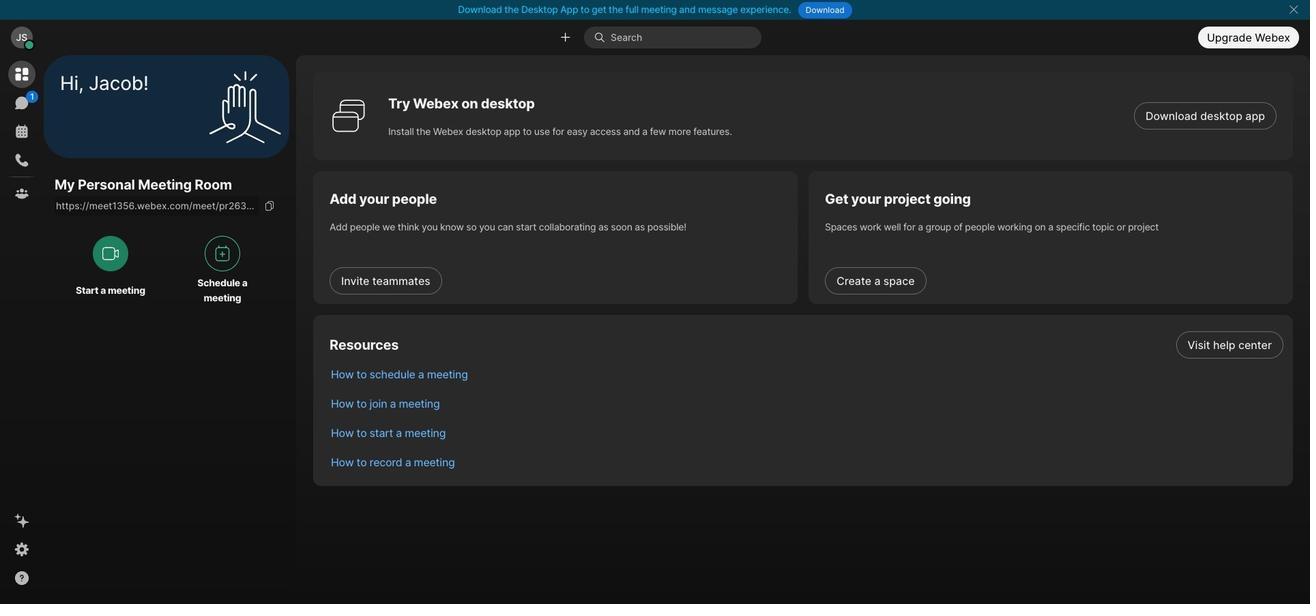 Task type: describe. For each thing, give the bounding box(es) containing it.
two hands high fiving image
[[204, 66, 286, 148]]

2 list item from the top
[[320, 360, 1294, 389]]

4 list item from the top
[[320, 418, 1294, 448]]

webex tab list
[[8, 61, 38, 208]]



Task type: locate. For each thing, give the bounding box(es) containing it.
navigation
[[0, 55, 44, 605]]

list item
[[320, 330, 1294, 360], [320, 360, 1294, 389], [320, 389, 1294, 418], [320, 418, 1294, 448], [320, 448, 1294, 477]]

None text field
[[55, 197, 259, 216]]

cancel_16 image
[[1289, 4, 1300, 15]]

1 list item from the top
[[320, 330, 1294, 360]]

5 list item from the top
[[320, 448, 1294, 477]]

3 list item from the top
[[320, 389, 1294, 418]]



Task type: vqa. For each thing, say whether or not it's contained in the screenshot.
Webex tab list at the left top
yes



